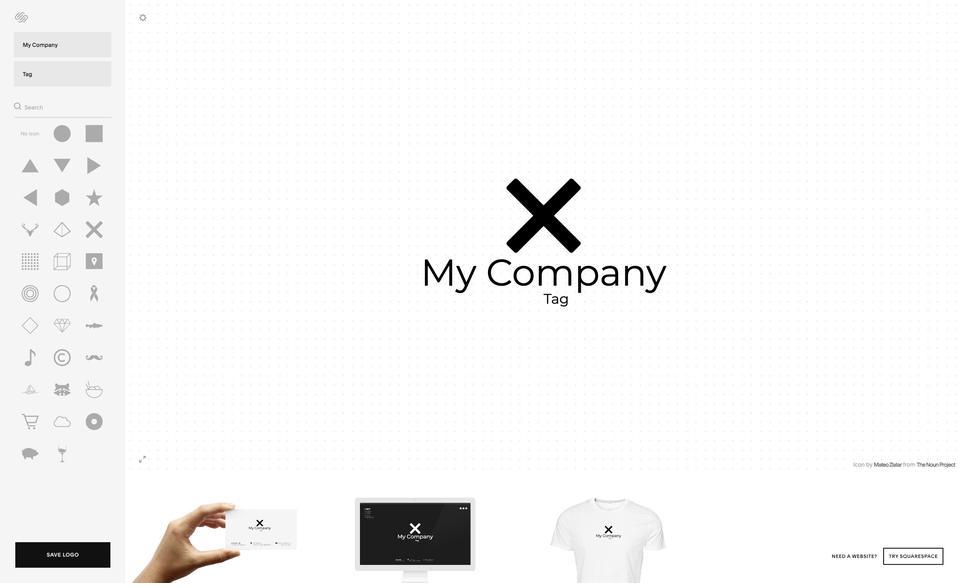 Task type: locate. For each thing, give the bounding box(es) containing it.
from
[[904, 461, 916, 468]]

the noun project link
[[917, 461, 956, 468]]

0 vertical spatial icon
[[29, 130, 39, 137]]

try squarespace
[[890, 554, 939, 560]]

icon
[[29, 130, 39, 137], [854, 461, 865, 468]]

website?
[[853, 554, 878, 560]]

save logo
[[47, 552, 79, 558]]

Tagline text field
[[14, 61, 111, 87]]

Name text field
[[14, 32, 111, 58]]

icon right no
[[29, 130, 39, 137]]

icon by mateo zlatar from the noun project
[[854, 461, 956, 468]]

1 vertical spatial icon
[[854, 461, 865, 468]]

1 horizontal spatial icon
[[854, 461, 865, 468]]

noun
[[927, 461, 939, 468]]

save logo button
[[15, 543, 110, 571]]

start over image
[[12, 9, 31, 26]]

need
[[833, 554, 846, 560]]

mateo
[[874, 461, 889, 468]]

try
[[890, 554, 899, 560]]

search link
[[14, 100, 43, 112]]

no icon
[[21, 130, 39, 137]]

icon left by
[[854, 461, 865, 468]]

0 horizontal spatial icon
[[29, 130, 39, 137]]

need a website?
[[833, 554, 879, 560]]

by
[[867, 461, 873, 468]]



Task type: vqa. For each thing, say whether or not it's contained in the screenshot.
to
no



Task type: describe. For each thing, give the bounding box(es) containing it.
save
[[47, 552, 61, 558]]

search
[[25, 104, 43, 111]]

logo
[[63, 552, 79, 558]]

project
[[940, 461, 956, 468]]

squarespace
[[901, 554, 939, 560]]

mateo zlatar link
[[874, 461, 902, 468]]

no
[[21, 130, 28, 137]]

the
[[917, 461, 926, 468]]

zlatar
[[890, 461, 902, 468]]

try squarespace link
[[884, 548, 944, 565]]

a
[[848, 554, 851, 560]]



